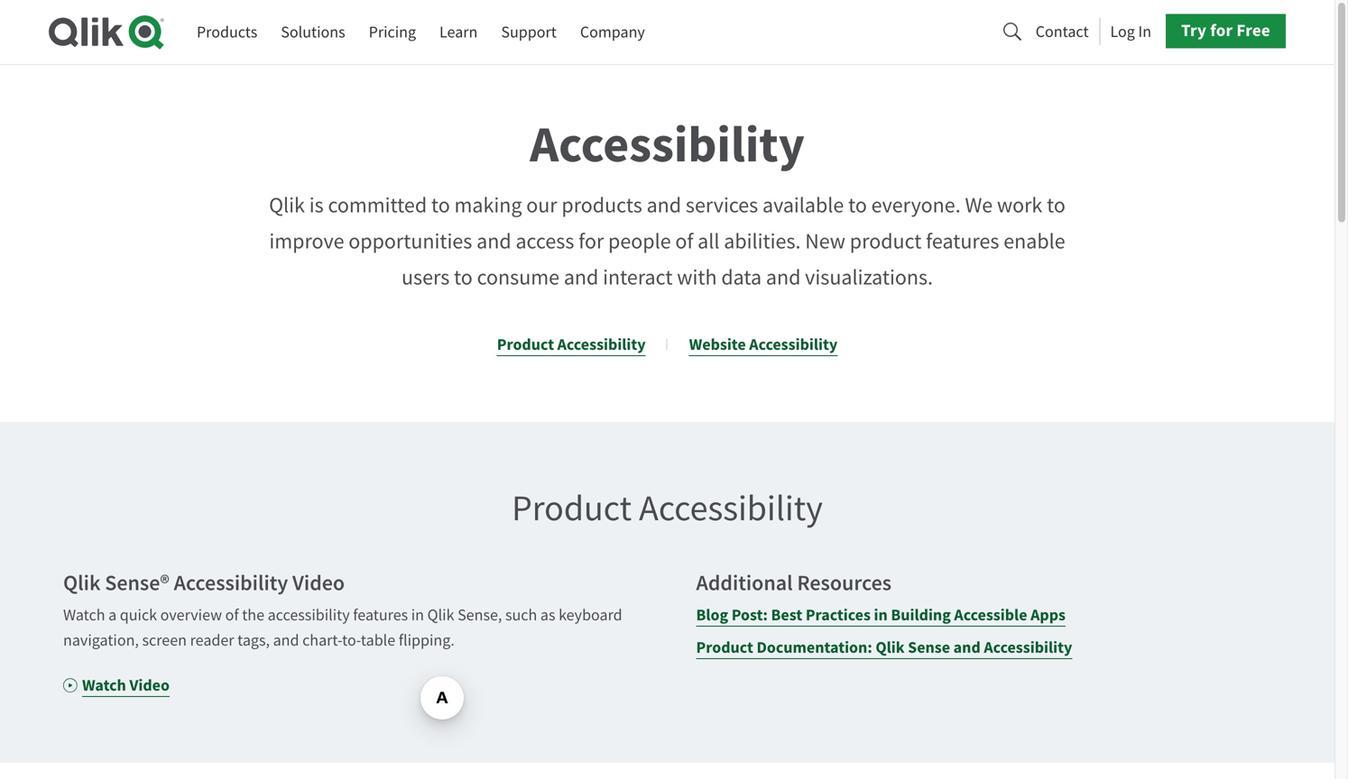 Task type: locate. For each thing, give the bounding box(es) containing it.
for
[[1211, 19, 1233, 42], [579, 228, 604, 256]]

features up table
[[353, 605, 408, 626]]

navigation,
[[63, 631, 139, 651]]

0 vertical spatial video
[[293, 570, 345, 598]]

qlik up flipping.
[[428, 605, 454, 626]]

and down access
[[564, 264, 599, 292]]

features down we at the right of page
[[926, 228, 1000, 256]]

watch inside watch video link
[[82, 675, 126, 697]]

1 vertical spatial video
[[129, 675, 170, 697]]

and right tags,
[[273, 631, 299, 651]]

in up flipping.
[[411, 605, 424, 626]]

services
[[686, 192, 758, 219]]

0 vertical spatial features
[[926, 228, 1000, 256]]

learn
[[440, 22, 478, 42]]

product for product accessibility link
[[497, 334, 554, 356]]

menu bar containing products
[[197, 15, 645, 49]]

to right 'work'
[[1047, 192, 1066, 219]]

abilities.
[[724, 228, 801, 256]]

1 vertical spatial watch
[[82, 675, 126, 697]]

making
[[455, 192, 522, 219]]

to right users
[[454, 264, 473, 292]]

1 horizontal spatial in
[[874, 605, 888, 627]]

0 vertical spatial product accessibility
[[497, 334, 646, 356]]

features inside the 'qlik is committed to making our products and services available to everyone. we work to improve opportunities and access for people of all abilities. new product features enable users to consume and interact with data and visualizations.'
[[926, 228, 1000, 256]]

in
[[874, 605, 888, 627], [411, 605, 424, 626]]

free
[[1237, 19, 1271, 42]]

qlik left the 'is'
[[269, 192, 305, 219]]

support
[[501, 22, 557, 42]]

1 horizontal spatial features
[[926, 228, 1000, 256]]

1 horizontal spatial of
[[676, 228, 694, 256]]

resources
[[797, 570, 892, 598]]

0 vertical spatial watch
[[63, 605, 105, 626]]

video inside qlik sense® accessibility video watch a quick overview of the accessibility features in qlik sense, such as keyboard navigation, screen reader tags, and chart-to-table flipping.
[[293, 570, 345, 598]]

and right sense
[[954, 637, 981, 659]]

of
[[676, 228, 694, 256], [225, 605, 239, 626]]

website
[[689, 334, 746, 356]]

interact
[[603, 264, 673, 292]]

blog post: best practices in building accessible apps link
[[696, 605, 1066, 627]]

qlik inside product documentation: qlik sense and accessibility link
[[876, 637, 905, 659]]

qlik down blog post: best practices in building accessible apps link
[[876, 637, 905, 659]]

we
[[965, 192, 993, 219]]

in up product documentation: qlik sense and accessibility
[[874, 605, 888, 627]]

0 vertical spatial for
[[1211, 19, 1233, 42]]

to up opportunities
[[431, 192, 450, 219]]

for down products
[[579, 228, 604, 256]]

for inside the 'qlik is committed to making our products and services available to everyone. we work to improve opportunities and access for people of all abilities. new product features enable users to consume and interact with data and visualizations.'
[[579, 228, 604, 256]]

qlik
[[269, 192, 305, 219], [63, 570, 101, 598], [428, 605, 454, 626], [876, 637, 905, 659]]

for inside qlik main element
[[1211, 19, 1233, 42]]

new
[[805, 228, 846, 256]]

everyone.
[[872, 192, 961, 219]]

1 vertical spatial of
[[225, 605, 239, 626]]

sense®
[[105, 570, 170, 598]]

video
[[293, 570, 345, 598], [129, 675, 170, 697]]

1 in from the left
[[874, 605, 888, 627]]

features
[[926, 228, 1000, 256], [353, 605, 408, 626]]

qlik is committed to making our products and services available to everyone. we work to improve opportunities and access for people of all abilities. new product features enable users to consume and interact with data and visualizations.
[[269, 192, 1066, 292]]

0 horizontal spatial video
[[129, 675, 170, 697]]

and inside qlik sense® accessibility video watch a quick overview of the accessibility features in qlik sense, such as keyboard navigation, screen reader tags, and chart-to-table flipping.
[[273, 631, 299, 651]]

company
[[580, 22, 645, 42]]

to
[[431, 192, 450, 219], [849, 192, 867, 219], [1047, 192, 1066, 219], [454, 264, 473, 292]]

additional resources
[[696, 570, 892, 598]]

flipping.
[[399, 631, 455, 651]]

accessible
[[955, 605, 1028, 627]]

learn link
[[440, 15, 478, 49]]

solutions link
[[281, 15, 345, 49]]

2 in from the left
[[411, 605, 424, 626]]

available
[[763, 192, 844, 219]]

products
[[562, 192, 643, 219]]

1 horizontal spatial for
[[1211, 19, 1233, 42]]

2 vertical spatial product
[[696, 637, 754, 659]]

menu bar
[[197, 15, 645, 49]]

log
[[1111, 21, 1136, 42]]

a
[[108, 605, 117, 626]]

accessibility
[[530, 111, 805, 178], [558, 334, 646, 356], [749, 334, 838, 356], [639, 486, 823, 532], [174, 570, 288, 598], [984, 637, 1073, 659]]

product
[[850, 228, 922, 256]]

with
[[677, 264, 717, 292]]

sense
[[908, 637, 951, 659]]

of left all
[[676, 228, 694, 256]]

watch down 'navigation,'
[[82, 675, 126, 697]]

support link
[[501, 15, 557, 49]]

visualizations.
[[805, 264, 933, 292]]

website accessibility link
[[689, 334, 838, 357]]

product for product documentation: qlik sense and accessibility link
[[696, 637, 754, 659]]

users
[[402, 264, 450, 292]]

solutions
[[281, 22, 345, 42]]

0 horizontal spatial for
[[579, 228, 604, 256]]

product inside product accessibility link
[[497, 334, 554, 356]]

watch left a
[[63, 605, 105, 626]]

contact link
[[1036, 16, 1089, 46]]

1 horizontal spatial video
[[293, 570, 345, 598]]

qlik main element
[[197, 14, 1286, 49]]

1 vertical spatial features
[[353, 605, 408, 626]]

building
[[891, 605, 951, 627]]

log in
[[1111, 21, 1152, 42]]

accessibility up additional
[[639, 486, 823, 532]]

video down screen
[[129, 675, 170, 697]]

1 vertical spatial for
[[579, 228, 604, 256]]

product documentation: qlik sense and accessibility link
[[696, 637, 1073, 660]]

of left "the"
[[225, 605, 239, 626]]

overview
[[160, 605, 222, 626]]

of inside the 'qlik is committed to making our products and services available to everyone. we work to improve opportunities and access for people of all abilities. new product features enable users to consume and interact with data and visualizations.'
[[676, 228, 694, 256]]

apps
[[1031, 605, 1066, 627]]

of inside qlik sense® accessibility video watch a quick overview of the accessibility features in qlik sense, such as keyboard navigation, screen reader tags, and chart-to-table flipping.
[[225, 605, 239, 626]]

watch
[[63, 605, 105, 626], [82, 675, 126, 697]]

product accessibility
[[497, 334, 646, 356], [512, 486, 823, 532]]

0 horizontal spatial in
[[411, 605, 424, 626]]

consume
[[477, 264, 560, 292]]

chart-
[[302, 631, 342, 651]]

accessibility up "the"
[[174, 570, 288, 598]]

watch video link
[[63, 673, 170, 699]]

0 horizontal spatial of
[[225, 605, 239, 626]]

and
[[647, 192, 682, 219], [477, 228, 512, 256], [564, 264, 599, 292], [766, 264, 801, 292], [273, 631, 299, 651], [954, 637, 981, 659]]

video up 'accessibility'
[[293, 570, 345, 598]]

0 horizontal spatial features
[[353, 605, 408, 626]]

and down making
[[477, 228, 512, 256]]

product
[[497, 334, 554, 356], [512, 486, 632, 532], [696, 637, 754, 659]]

for right try
[[1211, 19, 1233, 42]]

0 vertical spatial of
[[676, 228, 694, 256]]

accessibility inside qlik sense® accessibility video watch a quick overview of the accessibility features in qlik sense, such as keyboard navigation, screen reader tags, and chart-to-table flipping.
[[174, 570, 288, 598]]

the
[[242, 605, 265, 626]]

product inside product documentation: qlik sense and accessibility link
[[696, 637, 754, 659]]

0 vertical spatial product
[[497, 334, 554, 356]]

product documentation: qlik sense and accessibility
[[696, 637, 1073, 659]]



Task type: vqa. For each thing, say whether or not it's contained in the screenshot.
NEED within the . If you have specific questions or feedback about this site's accessibility or need assistance using specific features, please contact us (888) 828-9768 or
no



Task type: describe. For each thing, give the bounding box(es) containing it.
and down abilities.
[[766, 264, 801, 292]]

watch video
[[82, 675, 170, 697]]

to-
[[342, 631, 361, 651]]

contact
[[1036, 21, 1089, 42]]

sense,
[[458, 605, 502, 626]]

1 vertical spatial product accessibility
[[512, 486, 823, 532]]

qlik left sense®
[[63, 570, 101, 598]]

quick
[[120, 605, 157, 626]]

accessibility
[[268, 605, 350, 626]]

work
[[997, 192, 1043, 219]]

as
[[541, 605, 556, 626]]

qlik inside the 'qlik is committed to making our products and services available to everyone. we work to improve opportunities and access for people of all abilities. new product features enable users to consume and interact with data and visualizations.'
[[269, 192, 305, 219]]

accessibility down apps at the bottom of page
[[984, 637, 1073, 659]]

go to the home page. image
[[49, 14, 164, 50]]

accessibility down interact
[[558, 334, 646, 356]]

pricing link
[[369, 15, 416, 49]]

products link
[[197, 15, 258, 49]]

1 vertical spatial product
[[512, 486, 632, 532]]

keyboard
[[559, 605, 623, 626]]

watch inside qlik sense® accessibility video watch a quick overview of the accessibility features in qlik sense, such as keyboard navigation, screen reader tags, and chart-to-table flipping.
[[63, 605, 105, 626]]

such
[[505, 605, 537, 626]]

products
[[197, 22, 258, 42]]

blog
[[696, 605, 729, 627]]

and inside product documentation: qlik sense and accessibility link
[[954, 637, 981, 659]]

try for free link
[[1166, 14, 1286, 48]]

to up the product
[[849, 192, 867, 219]]

best
[[771, 605, 803, 627]]

accessibility up services
[[530, 111, 805, 178]]

try for free
[[1182, 19, 1271, 42]]

post:
[[732, 605, 768, 627]]

tags,
[[238, 631, 270, 651]]

website accessibility
[[689, 334, 838, 356]]

company link
[[580, 15, 645, 49]]

accessibility right website at right
[[749, 334, 838, 356]]

enable
[[1004, 228, 1066, 256]]

documentation:
[[757, 637, 873, 659]]

product accessibility link
[[497, 334, 646, 357]]

our
[[526, 192, 558, 219]]

in inside blog post: best practices in building accessible apps link
[[874, 605, 888, 627]]

log in link
[[1111, 16, 1152, 46]]

pricing
[[369, 22, 416, 42]]

and up people
[[647, 192, 682, 219]]

table
[[361, 631, 396, 651]]

access
[[516, 228, 574, 256]]

is
[[309, 192, 324, 219]]

all
[[698, 228, 720, 256]]

qlik sense® accessibility video watch a quick overview of the accessibility features in qlik sense, such as keyboard navigation, screen reader tags, and chart-to-table flipping.
[[63, 570, 623, 651]]

screen
[[142, 631, 187, 651]]

in inside qlik sense® accessibility video watch a quick overview of the accessibility features in qlik sense, such as keyboard navigation, screen reader tags, and chart-to-table flipping.
[[411, 605, 424, 626]]

committed
[[328, 192, 427, 219]]

opportunities
[[349, 228, 472, 256]]

people
[[608, 228, 671, 256]]

features inside qlik sense® accessibility video watch a quick overview of the accessibility features in qlik sense, such as keyboard navigation, screen reader tags, and chart-to-table flipping.
[[353, 605, 408, 626]]

practices
[[806, 605, 871, 627]]

additional
[[696, 570, 793, 598]]

reader
[[190, 631, 234, 651]]

menu bar inside qlik main element
[[197, 15, 645, 49]]

blog post: best practices in building accessible apps
[[696, 605, 1066, 627]]

try
[[1182, 19, 1207, 42]]

improve
[[269, 228, 344, 256]]

data
[[722, 264, 762, 292]]

in
[[1139, 21, 1152, 42]]



